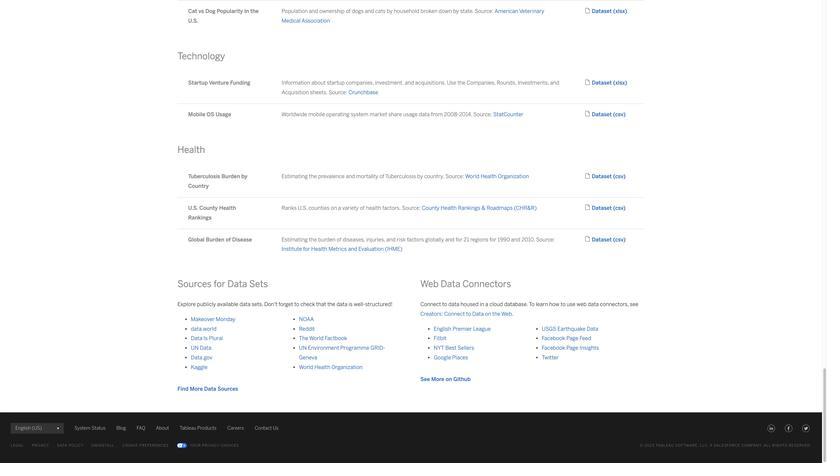 Task type: locate. For each thing, give the bounding box(es) containing it.
6 dataset from the top
[[592, 237, 612, 243]]

1 vertical spatial a
[[485, 302, 488, 308]]

2 dataset ( xlsx ) from the top
[[592, 80, 627, 86]]

tableau up your
[[180, 426, 196, 432]]

1 vertical spatial rankings
[[188, 215, 212, 221]]

un down the
[[299, 345, 307, 352]]

burden inside tuberculosis burden by country
[[222, 174, 240, 180]]

1 horizontal spatial privacy
[[202, 444, 219, 449]]

the down cloud at the right bottom of the page
[[492, 311, 500, 318]]

data
[[419, 111, 430, 118], [240, 302, 250, 308], [336, 302, 347, 308], [448, 302, 459, 308], [588, 302, 599, 308]]

on inside connect to data housed in a cloud database. to learn how to use web data connectors, see creators: connect to data on the web .
[[485, 311, 491, 318]]

0 vertical spatial world health organization link
[[465, 174, 529, 180]]

of left disease
[[226, 237, 231, 243]]

xlsx for information about startup companies, investment, and acquisitions. use the companies, rounds, investments, and acquisition sheets. source:
[[615, 80, 625, 86]]

tuberculosis up the country
[[188, 174, 220, 180]]

the right popularity
[[250, 8, 259, 14]]

1 horizontal spatial un
[[299, 345, 307, 352]]

the right that
[[327, 302, 335, 308]]

health
[[366, 205, 381, 211]]

2 horizontal spatial on
[[485, 311, 491, 318]]

©
[[640, 444, 643, 449]]

system status link
[[74, 425, 106, 433]]

4 dataset from the top
[[592, 174, 612, 180]]

mobile
[[308, 111, 325, 118]]

reddit link
[[299, 326, 315, 332]]

3 dataset from the top
[[592, 111, 612, 118]]

1 horizontal spatial organization
[[498, 174, 529, 180]]

2 privacy from the left
[[202, 444, 219, 449]]

0 vertical spatial sources
[[177, 279, 212, 290]]

(us)
[[32, 426, 42, 432]]

organization for estimating the prevalence and mortality of tuberculosis by country. source: world health organization
[[498, 174, 529, 180]]

products
[[197, 426, 217, 432]]

dataset for ranks u.s. counties on a variety of health factors. source: county health rankings & roadmaps (chr&r)
[[592, 205, 612, 211]]

careers link
[[227, 425, 244, 433]]

the left prevalence
[[309, 174, 317, 180]]

1 vertical spatial facebook
[[542, 345, 565, 352]]

the inside connect to data housed in a cloud database. to learn how to use web data connectors, see creators: connect to data on the web .
[[492, 311, 500, 318]]

u.s. down the country
[[188, 205, 198, 211]]

in
[[244, 8, 249, 14], [480, 302, 484, 308]]

1 horizontal spatial in
[[480, 302, 484, 308]]

blog
[[116, 426, 126, 432]]

popularity
[[217, 8, 243, 14]]

faq
[[137, 426, 145, 432]]

to
[[294, 302, 299, 308], [442, 302, 447, 308], [561, 302, 566, 308], [466, 311, 471, 318]]

data policy link
[[57, 443, 83, 451]]

0 horizontal spatial un
[[191, 345, 199, 352]]

2 xlsx from the top
[[615, 80, 625, 86]]

0 horizontal spatial english
[[15, 426, 31, 432]]

learn
[[536, 302, 548, 308]]

1 dataset ( csv ) from the top
[[592, 111, 626, 118]]

estimating inside estimating the burden of diseases, injuries, and risk factors globally and for 21 regions for 1990 and 2010. source: institute for health metrics and evaluation (ihme)
[[282, 237, 308, 243]]

your
[[190, 444, 201, 449]]

world down geneva
[[299, 365, 313, 371]]

4 dataset ( csv ) from the top
[[592, 237, 626, 243]]

in for popularity
[[244, 8, 249, 14]]

1 county from the left
[[199, 205, 218, 211]]

to left check on the left
[[294, 302, 299, 308]]

0 horizontal spatial tuberculosis
[[188, 174, 220, 180]]

2 estimating from the top
[[282, 237, 308, 243]]

counties
[[309, 205, 329, 211]]

and left the mortality
[[346, 174, 355, 180]]

to down housed
[[466, 311, 471, 318]]

tableau right 2023
[[656, 444, 674, 449]]

more right see
[[431, 377, 444, 383]]

1 horizontal spatial english
[[434, 326, 451, 332]]

world for geneva
[[299, 365, 313, 371]]

a left variety
[[338, 205, 341, 211]]

0 horizontal spatial world health organization link
[[299, 365, 363, 371]]

nyt
[[434, 345, 444, 352]]

on
[[331, 205, 337, 211], [485, 311, 491, 318], [446, 377, 452, 383]]

diseases,
[[343, 237, 365, 243]]

dataset ( csv ) for worldwide mobile operating system market share usage data from 2008-2014. source: statcounter
[[592, 111, 626, 118]]

tuberculosis up ranks u.s. counties on a variety of health factors. source: county health rankings & roadmaps (chr&r)
[[385, 174, 416, 180]]

and
[[309, 8, 318, 14], [365, 8, 374, 14], [405, 80, 414, 86], [550, 80, 559, 86], [346, 174, 355, 180], [386, 237, 396, 243], [445, 237, 454, 243], [511, 237, 520, 243], [348, 246, 357, 253]]

data up creators: connect to data on the web link
[[448, 302, 459, 308]]

careers
[[227, 426, 244, 432]]

2 vertical spatial a
[[710, 444, 712, 449]]

1 xlsx from the top
[[615, 8, 625, 14]]

is
[[204, 336, 208, 342]]

rankings up "global"
[[188, 215, 212, 221]]

english up fitbit link
[[434, 326, 451, 332]]

0 vertical spatial rankings
[[458, 205, 480, 211]]

estimating up institute
[[282, 237, 308, 243]]

web
[[577, 302, 587, 308]]

page down facebook page feed "link"
[[566, 345, 578, 352]]

rankings left & at the top of the page
[[458, 205, 480, 211]]

2014.
[[459, 111, 472, 118]]

un inside noaa reddit the world factbook un environment programme grid- geneva world health organization
[[299, 345, 307, 352]]

web up creators:
[[420, 279, 439, 290]]

forget
[[279, 302, 293, 308]]

2 county from the left
[[422, 205, 439, 211]]

0 horizontal spatial organization
[[332, 365, 363, 371]]

database.
[[504, 302, 528, 308]]

about link
[[156, 425, 169, 433]]

1 vertical spatial burden
[[206, 237, 224, 243]]

0 vertical spatial web
[[420, 279, 439, 290]]

estimating up ranks
[[282, 174, 308, 180]]

insights
[[580, 345, 599, 352]]

0 vertical spatial burden
[[222, 174, 240, 180]]

0 horizontal spatial web
[[420, 279, 439, 290]]

a inside connect to data housed in a cloud database. to learn how to use web data connectors, see creators: connect to data on the web .
[[485, 302, 488, 308]]

0 horizontal spatial tableau
[[180, 426, 196, 432]]

on right counties
[[331, 205, 337, 211]]

1 un from the left
[[191, 345, 199, 352]]

english inside selected language element
[[15, 426, 31, 432]]

and down diseases,
[[348, 246, 357, 253]]

more for sources
[[190, 386, 203, 393]]

estimating
[[282, 174, 308, 180], [282, 237, 308, 243]]

0 vertical spatial xlsx
[[615, 8, 625, 14]]

1 dataset ( xlsx ) from the top
[[592, 8, 627, 14]]

operating
[[326, 111, 350, 118]]

u.s. inside u.s. county health rankings
[[188, 205, 198, 211]]

2 dataset ( csv ) from the top
[[592, 174, 626, 180]]

contact us link
[[255, 425, 278, 433]]

world up county health rankings & roadmaps (chr&r) link
[[465, 174, 479, 180]]

a for ©
[[710, 444, 712, 449]]

to left use
[[561, 302, 566, 308]]

0 horizontal spatial sources
[[177, 279, 212, 290]]

us
[[273, 426, 278, 432]]

prevalence
[[318, 174, 345, 180]]

csv for estimating the burden of diseases, injuries, and risk factors globally and for 21 regions for 1990 and 2010. source: institute for health metrics and evaluation (ihme)
[[615, 237, 623, 243]]

3 csv from the top
[[615, 205, 623, 211]]

for up the available on the bottom of page
[[214, 279, 225, 290]]

more right find
[[190, 386, 203, 393]]

google places link
[[434, 355, 468, 361]]

1 horizontal spatial tuberculosis
[[385, 174, 416, 180]]

data left sets.
[[240, 302, 250, 308]]

english (us)
[[15, 426, 42, 432]]

1 estimating from the top
[[282, 174, 308, 180]]

estimating for estimating the prevalence and mortality of tuberculosis by country. source: world health organization
[[282, 174, 308, 180]]

english
[[434, 326, 451, 332], [15, 426, 31, 432]]

0 vertical spatial connect
[[420, 302, 441, 308]]

world health organization link up roadmaps
[[465, 174, 529, 180]]

web down database.
[[501, 311, 512, 318]]

makeover monday link
[[191, 317, 235, 323]]

1 horizontal spatial tableau
[[656, 444, 674, 449]]

1 vertical spatial in
[[480, 302, 484, 308]]

source: down startup
[[329, 89, 347, 96]]

un inside makeover monday data.world data is plural un data data.gov kaggle
[[191, 345, 199, 352]]

data left is
[[336, 302, 347, 308]]

faq link
[[137, 425, 145, 433]]

county down the country
[[199, 205, 218, 211]]

information
[[282, 80, 310, 86]]

2 dataset from the top
[[592, 80, 612, 86]]

world up environment
[[309, 336, 323, 342]]

cookie
[[122, 444, 138, 449]]

1 horizontal spatial on
[[446, 377, 452, 383]]

0 horizontal spatial a
[[338, 205, 341, 211]]

un data link
[[191, 345, 211, 352]]

0 vertical spatial a
[[338, 205, 341, 211]]

world for source:
[[465, 174, 479, 180]]

1 vertical spatial on
[[485, 311, 491, 318]]

source: right factors.
[[402, 205, 421, 211]]

of
[[346, 8, 351, 14], [380, 174, 384, 180], [360, 205, 365, 211], [226, 237, 231, 243], [337, 237, 341, 243]]

1 vertical spatial english
[[15, 426, 31, 432]]

2 facebook from the top
[[542, 345, 565, 352]]

in inside cat vs dog popularity in the u.s.
[[244, 8, 249, 14]]

kaggle link
[[191, 365, 207, 371]]

county down country.
[[422, 205, 439, 211]]

funding
[[230, 80, 250, 86]]

in right housed
[[480, 302, 484, 308]]

dataset ( xlsx ) for information about startup companies, investment, and acquisitions. use the companies, rounds, investments, and acquisition sheets. source:
[[592, 80, 627, 86]]

use
[[567, 302, 575, 308]]

page down earthquake
[[566, 336, 578, 342]]

housed
[[461, 302, 479, 308]]

) for estimating the burden of diseases, injuries, and risk factors globally and for 21 regions for 1990 and 2010. source: institute for health metrics and evaluation (ihme)
[[623, 237, 626, 243]]

2 un from the left
[[299, 345, 307, 352]]

0 vertical spatial on
[[331, 205, 337, 211]]

1 horizontal spatial sources
[[218, 386, 238, 393]]

the right use
[[457, 80, 465, 86]]

source: right country.
[[445, 174, 464, 180]]

1 facebook from the top
[[542, 336, 565, 342]]

1 vertical spatial xlsx
[[615, 80, 625, 86]]

data right web
[[588, 302, 599, 308]]

privacy down selected language element at bottom left
[[32, 444, 49, 449]]

0 vertical spatial estimating
[[282, 174, 308, 180]]

1 vertical spatial page
[[566, 345, 578, 352]]

facebook up twitter
[[542, 345, 565, 352]]

connect up creators:
[[420, 302, 441, 308]]

1 horizontal spatial rankings
[[458, 205, 480, 211]]

county inside u.s. county health rankings
[[199, 205, 218, 211]]

1 horizontal spatial county
[[422, 205, 439, 211]]

world health organization link down un environment programme grid- geneva link
[[299, 365, 363, 371]]

cookie preferences button
[[122, 443, 169, 451]]

0 horizontal spatial rankings
[[188, 215, 212, 221]]

2 csv from the top
[[615, 174, 623, 180]]

noaa
[[299, 317, 314, 323]]

2 horizontal spatial a
[[710, 444, 712, 449]]

0 vertical spatial facebook
[[542, 336, 565, 342]]

burden for tuberculosis
[[222, 174, 240, 180]]

data.gov
[[191, 355, 212, 361]]

1 vertical spatial dataset ( xlsx )
[[592, 80, 627, 86]]

find more data sources
[[177, 386, 238, 393]]

(ihme)
[[385, 246, 402, 253]]

league
[[473, 326, 491, 332]]

source: right 2010.
[[536, 237, 555, 243]]

1 vertical spatial more
[[190, 386, 203, 393]]

acquisition
[[282, 89, 309, 96]]

1 page from the top
[[566, 336, 578, 342]]

privacy
[[32, 444, 49, 449], [202, 444, 219, 449]]

6 ( from the top
[[613, 237, 615, 243]]

3 dataset ( csv ) from the top
[[592, 205, 626, 211]]

the left 'burden'
[[309, 237, 317, 243]]

1 csv from the top
[[615, 111, 623, 118]]

3 ( from the top
[[613, 111, 615, 118]]

1 horizontal spatial web
[[501, 311, 512, 318]]

dataset ( xlsx ) for population and ownership of dogs and cats by household broken down by state. source:
[[592, 8, 627, 14]]

connect up english premier league link
[[444, 311, 465, 318]]

data inside connect to data housed in a cloud database. to learn how to use web data connectors, see creators: connect to data on the web .
[[472, 311, 484, 318]]

the inside estimating the burden of diseases, injuries, and risk factors globally and for 21 regions for 1990 and 2010. source: institute for health metrics and evaluation (ihme)
[[309, 237, 317, 243]]

the inside information about startup companies, investment, and acquisitions. use the companies, rounds, investments, and acquisition sheets. source:
[[457, 80, 465, 86]]

0 horizontal spatial county
[[199, 205, 218, 211]]

of up metrics
[[337, 237, 341, 243]]

feed
[[580, 336, 591, 342]]

rankings inside u.s. county health rankings
[[188, 215, 212, 221]]

0 horizontal spatial in
[[244, 8, 249, 14]]

1 vertical spatial web
[[501, 311, 512, 318]]

legal link
[[11, 443, 24, 451]]

4 csv from the top
[[615, 237, 623, 243]]

source: right 2014.
[[473, 111, 492, 118]]

in for housed
[[480, 302, 484, 308]]

that
[[316, 302, 326, 308]]

1 horizontal spatial a
[[485, 302, 488, 308]]

0 horizontal spatial more
[[190, 386, 203, 393]]

information about startup companies, investment, and acquisitions. use the companies, rounds, investments, and acquisition sheets. source:
[[282, 80, 559, 96]]

1 vertical spatial estimating
[[282, 237, 308, 243]]

1 horizontal spatial connect
[[444, 311, 465, 318]]

0 vertical spatial organization
[[498, 174, 529, 180]]

english inside english premier league fitbit nyt best sellers google places
[[434, 326, 451, 332]]

un up data.gov at the bottom left of the page
[[191, 345, 199, 352]]

best
[[445, 345, 456, 352]]

startup
[[327, 80, 345, 86]]

un environment programme grid- geneva link
[[299, 345, 385, 361]]

on left github
[[446, 377, 452, 383]]

page
[[566, 336, 578, 342], [566, 345, 578, 352]]

a for connect
[[485, 302, 488, 308]]

4 ( from the top
[[613, 174, 615, 180]]

salesforce
[[714, 444, 740, 449]]

american veterinary medical association
[[282, 8, 544, 24]]

llc,
[[700, 444, 709, 449]]

privacy right your
[[202, 444, 219, 449]]

xlsx
[[615, 8, 625, 14], [615, 80, 625, 86]]

for right institute
[[303, 246, 310, 253]]

english for english (us)
[[15, 426, 31, 432]]

0 vertical spatial dataset ( xlsx )
[[592, 8, 627, 14]]

u.s.
[[188, 18, 198, 24], [188, 205, 198, 211], [298, 205, 307, 211]]

1 horizontal spatial more
[[431, 377, 444, 383]]

english left (us)
[[15, 426, 31, 432]]

on down cloud at the right bottom of the page
[[485, 311, 491, 318]]

0 vertical spatial page
[[566, 336, 578, 342]]

github
[[453, 377, 471, 383]]

of left health at the top left
[[360, 205, 365, 211]]

a right llc, at the bottom right
[[710, 444, 712, 449]]

and right investments,
[[550, 80, 559, 86]]

5 dataset from the top
[[592, 205, 612, 211]]

investment,
[[375, 80, 404, 86]]

dogs
[[352, 8, 364, 14]]

health inside estimating the burden of diseases, injuries, and risk factors globally and for 21 regions for 1990 and 2010. source: institute for health metrics and evaluation (ihme)
[[311, 246, 327, 253]]

2 vertical spatial world
[[299, 365, 313, 371]]

usgs earthquake data link
[[542, 326, 598, 332]]

burden
[[222, 174, 240, 180], [206, 237, 224, 243]]

1 ( from the top
[[613, 8, 615, 14]]

see more on github link
[[420, 375, 471, 385]]

usage
[[216, 111, 231, 118]]

2 vertical spatial on
[[446, 377, 452, 383]]

u.s. down cat
[[188, 18, 198, 24]]

1 tuberculosis from the left
[[188, 174, 220, 180]]

0 vertical spatial more
[[431, 377, 444, 383]]

crunchbase
[[349, 89, 378, 96]]

web inside connect to data housed in a cloud database. to learn how to use web data connectors, see creators: connect to data on the web .
[[501, 311, 512, 318]]

5 ( from the top
[[613, 205, 615, 211]]

in inside connect to data housed in a cloud database. to learn how to use web data connectors, see creators: connect to data on the web .
[[480, 302, 484, 308]]

0 vertical spatial world
[[465, 174, 479, 180]]

for left the 21
[[456, 237, 462, 243]]

places
[[452, 355, 468, 361]]

english for english premier league fitbit nyt best sellers google places
[[434, 326, 451, 332]]

disease
[[232, 237, 252, 243]]

in right popularity
[[244, 8, 249, 14]]

data inside usgs earthquake data facebook page feed facebook page insights twitter
[[587, 326, 598, 332]]

facebook down usgs
[[542, 336, 565, 342]]

0 horizontal spatial privacy
[[32, 444, 49, 449]]

facebook
[[542, 336, 565, 342], [542, 345, 565, 352]]

csv for worldwide mobile operating system market share usage data from 2008-2014. source: statcounter
[[615, 111, 623, 118]]

connect to data housed in a cloud database. to learn how to use web data connectors, see creators: connect to data on the web .
[[420, 302, 638, 318]]

the world factbook link
[[299, 336, 347, 342]]

0 vertical spatial in
[[244, 8, 249, 14]]

roadmaps
[[487, 205, 513, 211]]

organization inside noaa reddit the world factbook un environment programme grid- geneva world health organization
[[332, 365, 363, 371]]

1 vertical spatial organization
[[332, 365, 363, 371]]

the inside cat vs dog popularity in the u.s.
[[250, 8, 259, 14]]

a left cloud at the right bottom of the page
[[485, 302, 488, 308]]

estimating for estimating the burden of diseases, injuries, and risk factors globally and for 21 regions for 1990 and 2010. source: institute for health metrics and evaluation (ihme)
[[282, 237, 308, 243]]

0 vertical spatial english
[[434, 326, 451, 332]]



Task type: vqa. For each thing, say whether or not it's contained in the screenshot.
participate in projects designed by the community to help you learn, practice, and apply your data skills. image
no



Task type: describe. For each thing, give the bounding box(es) containing it.
2010.
[[521, 237, 535, 243]]

source: right state.
[[475, 8, 494, 14]]

and up (ihme)
[[386, 237, 396, 243]]

rounds,
[[497, 80, 516, 86]]

cats
[[375, 8, 386, 14]]

startup venture funding
[[188, 80, 250, 86]]

u.s. inside cat vs dog popularity in the u.s.
[[188, 18, 198, 24]]

( for estimating the burden of diseases, injuries, and risk factors globally and for 21 regions for 1990 and 2010. source: institute for health metrics and evaluation (ihme)
[[613, 237, 615, 243]]

english premier league link
[[434, 326, 491, 332]]

american
[[495, 8, 518, 14]]

share
[[388, 111, 402, 118]]

global
[[188, 237, 204, 243]]

source: inside information about startup companies, investment, and acquisitions. use the companies, rounds, investments, and acquisition sheets. source:
[[329, 89, 347, 96]]

1 vertical spatial sources
[[218, 386, 238, 393]]

sellers
[[458, 345, 474, 352]]

factbook
[[325, 336, 347, 342]]

plural
[[209, 336, 223, 342]]

( for estimating the prevalence and mortality of tuberculosis by country. source: world health organization
[[613, 174, 615, 180]]

1 vertical spatial tableau
[[656, 444, 674, 449]]

globally
[[425, 237, 444, 243]]

crunchbase link
[[349, 89, 378, 96]]

reserved.
[[789, 444, 811, 449]]

1990
[[498, 237, 510, 243]]

ownership
[[319, 8, 345, 14]]

is
[[349, 302, 353, 308]]

system
[[74, 426, 91, 432]]

find more data sources link
[[177, 385, 238, 394]]

burden
[[318, 237, 335, 243]]

dog
[[205, 8, 215, 14]]

and up association
[[309, 8, 318, 14]]

organization for noaa reddit the world factbook un environment programme grid- geneva world health organization
[[332, 365, 363, 371]]

programme
[[340, 345, 369, 352]]

companies,
[[467, 80, 495, 86]]

dataset ( csv ) for estimating the burden of diseases, injuries, and risk factors globally and for 21 regions for 1990 and 2010. source: institute for health metrics and evaluation (ihme)
[[592, 237, 626, 243]]

of right the mortality
[[380, 174, 384, 180]]

tableau products
[[180, 426, 217, 432]]

estimating the prevalence and mortality of tuberculosis by country. source: world health organization
[[282, 174, 529, 180]]

preferences
[[139, 444, 169, 449]]

association
[[302, 18, 330, 24]]

and right 1990
[[511, 237, 520, 243]]

1 vertical spatial world health organization link
[[299, 365, 363, 371]]

data is plural link
[[191, 336, 223, 342]]

1 vertical spatial connect
[[444, 311, 465, 318]]

legal
[[11, 444, 24, 449]]

u.s. county health rankings
[[188, 205, 236, 221]]

) for estimating the prevalence and mortality of tuberculosis by country. source: world health organization
[[623, 174, 626, 180]]

to up creators:
[[442, 302, 447, 308]]

and right investment, at the top of page
[[405, 80, 414, 86]]

fitbit
[[434, 336, 446, 342]]

2 page from the top
[[566, 345, 578, 352]]

( for worldwide mobile operating system market share usage data from 2008-2014. source: statcounter
[[613, 111, 615, 118]]

contact us
[[255, 426, 278, 432]]

xlsx for population and ownership of dogs and cats by household broken down by state. source:
[[615, 8, 625, 14]]

privacy inside your privacy choices link
[[202, 444, 219, 449]]

privacy link
[[32, 443, 49, 451]]

u.s. right ranks
[[298, 205, 307, 211]]

monday
[[216, 317, 235, 323]]

and right globally
[[445, 237, 454, 243]]

1 privacy from the left
[[32, 444, 49, 449]]

csv for ranks u.s. counties on a variety of health factors. source: county health rankings & roadmaps (chr&r)
[[615, 205, 623, 211]]

investments,
[[518, 80, 549, 86]]

dataset for estimating the prevalence and mortality of tuberculosis by country. source: world health organization
[[592, 174, 612, 180]]

) for ranks u.s. counties on a variety of health factors. source: county health rankings & roadmaps (chr&r)
[[623, 205, 626, 211]]

connectors
[[462, 279, 511, 290]]

twitter link
[[542, 355, 559, 361]]

selected language element
[[15, 424, 59, 434]]

medical
[[282, 18, 301, 24]]

noaa link
[[299, 317, 314, 323]]

data left from
[[419, 111, 430, 118]]

facebook page feed link
[[542, 336, 591, 342]]

health inside u.s. county health rankings
[[219, 205, 236, 211]]

veterinary
[[519, 8, 544, 14]]

0 vertical spatial tableau
[[180, 426, 196, 432]]

2 tuberculosis from the left
[[385, 174, 416, 180]]

venture
[[209, 80, 229, 86]]

see
[[420, 377, 430, 383]]

2 ( from the top
[[613, 80, 615, 86]]

web data connectors
[[420, 279, 511, 290]]

more for web
[[431, 377, 444, 383]]

earthquake
[[557, 326, 586, 332]]

of inside estimating the burden of diseases, injuries, and risk factors globally and for 21 regions for 1990 and 2010. source: institute for health metrics and evaluation (ihme)
[[337, 237, 341, 243]]

.
[[512, 311, 513, 318]]

1 vertical spatial world
[[309, 336, 323, 342]]

1 dataset from the top
[[592, 8, 612, 14]]

how
[[549, 302, 559, 308]]

burden for global
[[206, 237, 224, 243]]

uninstall
[[91, 444, 114, 449]]

find
[[177, 386, 188, 393]]

dataset for worldwide mobile operating system market share usage data from 2008-2014. source: statcounter
[[592, 111, 612, 118]]

cat vs dog popularity in the u.s.
[[188, 8, 259, 24]]

) for worldwide mobile operating system market share usage data from 2008-2014. source: statcounter
[[623, 111, 626, 118]]

makeover
[[191, 317, 215, 323]]

nyt best sellers link
[[434, 345, 474, 352]]

data.gov link
[[191, 355, 212, 361]]

american veterinary medical association link
[[282, 8, 544, 24]]

health inside noaa reddit the world factbook un environment programme grid- geneva world health organization
[[314, 365, 330, 371]]

dataset for estimating the burden of diseases, injuries, and risk factors globally and for 21 regions for 1990 and 2010. source: institute for health metrics and evaluation (ihme)
[[592, 237, 612, 243]]

system status
[[74, 426, 106, 432]]

population and ownership of dogs and cats by household broken down by state. source:
[[282, 8, 495, 14]]

from
[[431, 111, 443, 118]]

tuberculosis inside tuberculosis burden by country
[[188, 174, 220, 180]]

your privacy choices
[[190, 444, 239, 449]]

creators: connect to data on the web link
[[420, 311, 512, 318]]

state.
[[460, 8, 474, 14]]

regions
[[470, 237, 488, 243]]

kaggle
[[191, 365, 207, 371]]

sources for data sets
[[177, 279, 268, 290]]

rights
[[772, 444, 788, 449]]

ranks
[[282, 205, 297, 211]]

uninstall link
[[91, 443, 114, 451]]

source: inside estimating the burden of diseases, injuries, and risk factors globally and for 21 regions for 1990 and 2010. source: institute for health metrics and evaluation (ihme)
[[536, 237, 555, 243]]

companies,
[[346, 80, 374, 86]]

usgs earthquake data facebook page feed facebook page insights twitter
[[542, 326, 599, 361]]

( for ranks u.s. counties on a variety of health factors. source: county health rankings & roadmaps (chr&r)
[[613, 205, 615, 211]]

all
[[764, 444, 771, 449]]

and left cats
[[365, 8, 374, 14]]

statcounter
[[493, 111, 523, 118]]

0 horizontal spatial on
[[331, 205, 337, 211]]

data.world
[[191, 326, 216, 332]]

mobile os usage
[[188, 111, 231, 118]]

data policy
[[57, 444, 83, 449]]

dataset ( csv ) for estimating the prevalence and mortality of tuberculosis by country. source: world health organization
[[592, 174, 626, 180]]

country
[[188, 183, 209, 190]]

global burden of disease
[[188, 237, 252, 243]]

household
[[394, 8, 419, 14]]

by inside tuberculosis burden by country
[[241, 174, 247, 180]]

startup
[[188, 80, 208, 86]]

2023
[[644, 444, 654, 449]]

about
[[311, 80, 326, 86]]

0 horizontal spatial connect
[[420, 302, 441, 308]]

institute for health metrics and evaluation (ihme) link
[[282, 246, 402, 253]]

of left dogs
[[346, 8, 351, 14]]

to
[[529, 302, 535, 308]]

variety
[[342, 205, 359, 211]]

worldwide mobile operating system market share usage data from 2008-2014. source: statcounter
[[282, 111, 523, 118]]

choices
[[221, 444, 239, 449]]

csv for estimating the prevalence and mortality of tuberculosis by country. source: world health organization
[[615, 174, 623, 180]]

about
[[156, 426, 169, 432]]

1 horizontal spatial world health organization link
[[465, 174, 529, 180]]

usage
[[403, 111, 418, 118]]

dataset ( csv ) for ranks u.s. counties on a variety of health factors. source: county health rankings & roadmaps (chr&r)
[[592, 205, 626, 211]]

for left 1990
[[490, 237, 496, 243]]

statcounter link
[[493, 111, 523, 118]]



